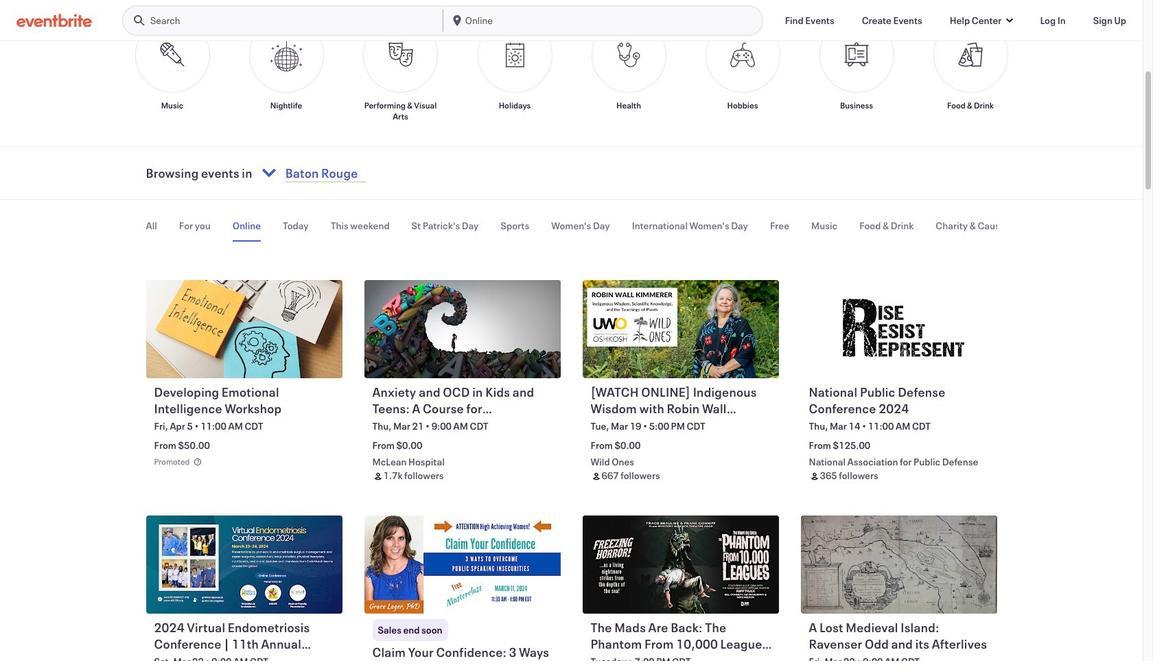 Task type: describe. For each thing, give the bounding box(es) containing it.
eventbrite image
[[16, 13, 92, 27]]

sign up element
[[1093, 13, 1126, 27]]

national public defense conference 2024 primary image image
[[801, 280, 997, 378]]

[watch online] indigenous wisdom with robin wall kimmerer primary image image
[[582, 280, 779, 378]]



Task type: locate. For each thing, give the bounding box(es) containing it.
2024 virtual endometriosis conference | 11th annual worldwide endomarch primary image image
[[146, 515, 342, 614]]

find events element
[[785, 13, 835, 27]]

anxiety and ocd in kids and teens: a course for professionals primary image image
[[364, 280, 560, 378]]

create events element
[[862, 13, 922, 27]]

developing emotional intelligence workshop primary image image
[[146, 280, 342, 378]]

the mads are back: the phantom from 10,000 leagues | plus: q&a w/ rifftrax! primary image image
[[582, 515, 779, 614]]

claim your confidence: 3 ways to overcome your public speaking insecurities primary image image
[[364, 515, 560, 614]]

None text field
[[281, 156, 457, 189]]

a lost medieval island: ravenser odd and its afterlives primary image image
[[801, 515, 997, 614]]

log in element
[[1040, 13, 1066, 27]]



Task type: vqa. For each thing, say whether or not it's contained in the screenshot.
text field
yes



